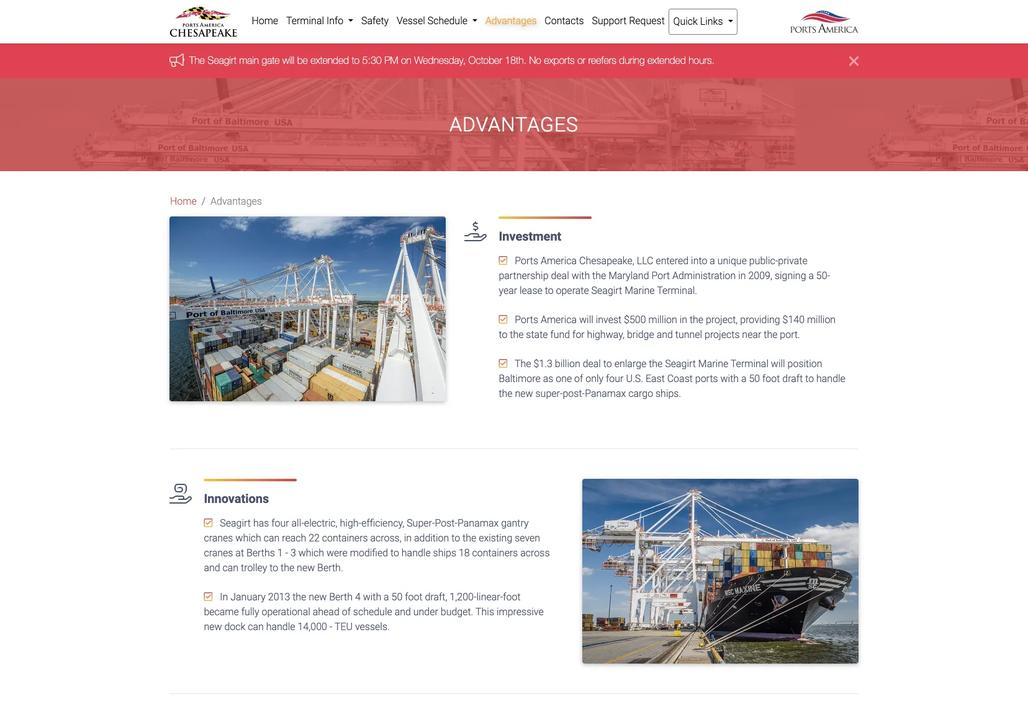 Task type: locate. For each thing, give the bounding box(es) containing it.
new left berth.
[[297, 563, 315, 575]]

berths
[[246, 548, 275, 560]]

foot up impressive
[[503, 592, 521, 604]]

will inside the $1.3 billion deal to enlarge the seagirt marine terminal will position baltimore as one of only four u.s. east coast ports with a 50 foot draft to handle the new super-post-panamax cargo ships.
[[771, 359, 785, 370]]

in down unique
[[738, 270, 746, 282]]

1 vertical spatial and
[[204, 563, 220, 575]]

0 horizontal spatial the
[[189, 55, 205, 66]]

2 vertical spatial handle
[[266, 622, 295, 634]]

handle down operational
[[266, 622, 295, 634]]

america up fund
[[541, 314, 577, 326]]

2 horizontal spatial and
[[657, 329, 673, 341]]

bridge
[[627, 329, 654, 341]]

of right one
[[574, 373, 583, 385]]

linear-
[[477, 592, 503, 604]]

and inside seagirt has four all-electric, high-efficiency, super-post-panamax gantry cranes which can reach 22 containers across, in addition to the existing seven cranes at berths 1 - 3 which were modified to handle ships 18 containers across and can trolley to the new berth.
[[204, 563, 220, 575]]

partnership
[[499, 270, 549, 282]]

check square image up partnership
[[499, 256, 508, 266]]

million
[[649, 314, 677, 326], [807, 314, 836, 326]]

0 horizontal spatial containers
[[322, 533, 368, 545]]

million right the $140
[[807, 314, 836, 326]]

50 inside the in january 2013 the new berth 4 with a 50 foot draft, 1,200-linear-foot became fully operational ahead of schedule and under budget. this impressive new dock can handle 14,000 - teu vessels.
[[392, 592, 403, 604]]

0 vertical spatial home link
[[248, 9, 282, 34]]

seagirt inside the $1.3 billion deal to enlarge the seagirt marine terminal will position baltimore as one of only four u.s. east coast ports with a 50 foot draft to handle the new super-post-panamax cargo ships.
[[665, 359, 696, 370]]

ports up state on the top of the page
[[515, 314, 538, 326]]

cranes left at
[[204, 548, 233, 560]]

$500
[[624, 314, 646, 326]]

foot
[[762, 373, 780, 385], [405, 592, 423, 604], [503, 592, 521, 604]]

0 vertical spatial marine
[[625, 285, 655, 297]]

the seagirt main gate will be extended to 5:30 pm on wednesday, october 18th.  no exports or reefers during extended hours.
[[189, 55, 715, 66]]

can down at
[[223, 563, 239, 575]]

2 vertical spatial with
[[363, 592, 381, 604]]

containers
[[322, 533, 368, 545], [472, 548, 518, 560]]

1 vertical spatial the
[[515, 359, 531, 370]]

quick links link
[[669, 9, 738, 35]]

maryland
[[609, 270, 649, 282]]

1 horizontal spatial home link
[[248, 9, 282, 34]]

1 vertical spatial handle
[[402, 548, 431, 560]]

four
[[606, 373, 624, 385], [271, 518, 289, 530]]

super-
[[407, 518, 435, 530]]

to left 5:30
[[352, 55, 360, 66]]

a inside the in january 2013 the new berth 4 with a 50 foot draft, 1,200-linear-foot became fully operational ahead of schedule and under budget. this impressive new dock can handle 14,000 - teu vessels.
[[384, 592, 389, 604]]

check square image down year
[[499, 315, 508, 325]]

in
[[738, 270, 746, 282], [680, 314, 687, 326], [404, 533, 412, 545]]

terminal left 'info'
[[286, 15, 324, 27]]

support request link
[[588, 9, 669, 34]]

seagirt down innovations
[[220, 518, 251, 530]]

1 horizontal spatial million
[[807, 314, 836, 326]]

1 vertical spatial with
[[721, 373, 739, 385]]

0 vertical spatial will
[[282, 55, 294, 66]]

2 horizontal spatial foot
[[762, 373, 780, 385]]

four inside seagirt has four all-electric, high-efficiency, super-post-panamax gantry cranes which can reach 22 containers across, in addition to the existing seven cranes at berths 1 - 3 which were modified to handle ships 18 containers across and can trolley to the new berth.
[[271, 518, 289, 530]]

0 horizontal spatial -
[[285, 548, 288, 560]]

safety
[[361, 15, 389, 27]]

0 vertical spatial of
[[574, 373, 583, 385]]

the left main
[[189, 55, 205, 66]]

coast
[[667, 373, 693, 385]]

home
[[252, 15, 278, 27], [170, 196, 197, 208]]

seagirt up the coast
[[665, 359, 696, 370]]

1 horizontal spatial extended
[[648, 55, 686, 66]]

the inside the $1.3 billion deal to enlarge the seagirt marine terminal will position baltimore as one of only four u.s. east coast ports with a 50 foot draft to handle the new super-post-panamax cargo ships.
[[515, 359, 531, 370]]

four left "u.s."
[[606, 373, 624, 385]]

0 horizontal spatial marine
[[625, 285, 655, 297]]

seagirt has four all-electric, high-efficiency, super-post-panamax gantry cranes which can reach 22 containers across, in addition to the existing seven cranes at berths 1 - 3 which were modified to handle ships 18 containers across and can trolley to the new berth.
[[204, 518, 550, 575]]

of
[[574, 373, 583, 385], [342, 607, 351, 619]]

vessel schedule
[[397, 15, 470, 27]]

1 vertical spatial cranes
[[204, 548, 233, 560]]

0 horizontal spatial will
[[282, 55, 294, 66]]

info
[[327, 15, 344, 27]]

in inside ports america will invest $500 million in the project, providing $140 million to the state fund for highway, bridge and tunnel projects near the port.
[[680, 314, 687, 326]]

ports up partnership
[[515, 255, 538, 267]]

0 vertical spatial terminal
[[286, 15, 324, 27]]

the inside alert
[[189, 55, 205, 66]]

the
[[189, 55, 205, 66], [515, 359, 531, 370]]

million up bridge
[[649, 314, 677, 326]]

1 horizontal spatial which
[[298, 548, 324, 560]]

0 vertical spatial with
[[572, 270, 590, 282]]

year
[[499, 285, 517, 297]]

containers down existing
[[472, 548, 518, 560]]

1 horizontal spatial home
[[252, 15, 278, 27]]

post-
[[435, 518, 458, 530]]

trolley
[[241, 563, 267, 575]]

ports
[[695, 373, 718, 385]]

50 left draft
[[749, 373, 760, 385]]

extended right be
[[311, 55, 349, 66]]

foot up under
[[405, 592, 423, 604]]

support request
[[592, 15, 665, 27]]

impressive
[[497, 607, 544, 619]]

1 vertical spatial four
[[271, 518, 289, 530]]

support
[[592, 15, 627, 27]]

quick links
[[673, 16, 725, 27]]

bullhorn image
[[170, 53, 189, 67]]

2 america from the top
[[541, 314, 577, 326]]

0 horizontal spatial in
[[404, 533, 412, 545]]

can up 1
[[264, 533, 280, 545]]

efficiency,
[[361, 518, 404, 530]]

of inside the $1.3 billion deal to enlarge the seagirt marine terminal will position baltimore as one of only four u.s. east coast ports with a 50 foot draft to handle the new super-post-panamax cargo ships.
[[574, 373, 583, 385]]

2 vertical spatial in
[[404, 533, 412, 545]]

1 vertical spatial advantages
[[449, 113, 579, 137]]

- inside seagirt has four all-electric, high-efficiency, super-post-panamax gantry cranes which can reach 22 containers across, in addition to the existing seven cranes at berths 1 - 3 which were modified to handle ships 18 containers across and can trolley to the new berth.
[[285, 548, 288, 560]]

1 vertical spatial of
[[342, 607, 351, 619]]

1 horizontal spatial of
[[574, 373, 583, 385]]

0 vertical spatial panamax
[[585, 388, 626, 400]]

0 horizontal spatial extended
[[311, 55, 349, 66]]

0 vertical spatial cranes
[[204, 533, 233, 545]]

check square image left in
[[204, 593, 213, 603]]

1 horizontal spatial marine
[[698, 359, 728, 370]]

panamax up existing
[[458, 518, 499, 530]]

seagirt left main
[[208, 55, 237, 66]]

14,000
[[298, 622, 327, 634]]

east
[[646, 373, 665, 385]]

handle inside the in january 2013 the new berth 4 with a 50 foot draft, 1,200-linear-foot became fully operational ahead of schedule and under budget. this impressive new dock can handle 14,000 - teu vessels.
[[266, 622, 295, 634]]

a right into
[[710, 255, 715, 267]]

1 horizontal spatial deal
[[583, 359, 601, 370]]

1 horizontal spatial 50
[[749, 373, 760, 385]]

check square image for in january 2013 the new berth 4 with a 50 foot draft, 1,200-linear-foot became fully operational ahead of schedule and under budget. this impressive new dock can handle 14,000 - teu vessels.
[[204, 593, 213, 603]]

will up draft
[[771, 359, 785, 370]]

$1.3
[[534, 359, 553, 370]]

schedule
[[353, 607, 392, 619]]

0 vertical spatial four
[[606, 373, 624, 385]]

0 vertical spatial in
[[738, 270, 746, 282]]

terminal.
[[657, 285, 697, 297]]

- left teu
[[330, 622, 332, 634]]

handle inside seagirt has four all-electric, high-efficiency, super-post-panamax gantry cranes which can reach 22 containers across, in addition to the existing seven cranes at berths 1 - 3 which were modified to handle ships 18 containers across and can trolley to the new berth.
[[402, 548, 431, 560]]

2 vertical spatial will
[[771, 359, 785, 370]]

foot inside the $1.3 billion deal to enlarge the seagirt marine terminal will position baltimore as one of only four u.s. east coast ports with a 50 foot draft to handle the new super-post-panamax cargo ships.
[[762, 373, 780, 385]]

with inside the $1.3 billion deal to enlarge the seagirt marine terminal will position baltimore as one of only four u.s. east coast ports with a 50 foot draft to handle the new super-post-panamax cargo ships.
[[721, 373, 739, 385]]

which up at
[[236, 533, 261, 545]]

will up for
[[579, 314, 593, 326]]

gate
[[262, 55, 280, 66]]

and up in
[[204, 563, 220, 575]]

innovations
[[204, 492, 269, 507]]

terminal info link
[[282, 9, 357, 34]]

the down chesapeake,
[[592, 270, 606, 282]]

will inside alert
[[282, 55, 294, 66]]

panamax down only
[[585, 388, 626, 400]]

50
[[749, 373, 760, 385], [392, 592, 403, 604]]

a left 50-
[[809, 270, 814, 282]]

1 vertical spatial deal
[[583, 359, 601, 370]]

highway,
[[587, 329, 625, 341]]

0 horizontal spatial home
[[170, 196, 197, 208]]

to right "lease"
[[545, 285, 554, 297]]

check square image for ports america chesapeake, llc entered into a unique public-private partnership deal with the maryland port administration in 2009, signing a 50- year lease to operate seagirt marine terminal.
[[499, 256, 508, 266]]

ports inside ports america chesapeake, llc entered into a unique public-private partnership deal with the maryland port administration in 2009, signing a 50- year lease to operate seagirt marine terminal.
[[515, 255, 538, 267]]

with
[[572, 270, 590, 282], [721, 373, 739, 385], [363, 592, 381, 604]]

with right "4"
[[363, 592, 381, 604]]

with right ports at bottom right
[[721, 373, 739, 385]]

deal up only
[[583, 359, 601, 370]]

2 ports from the top
[[515, 314, 538, 326]]

50 up schedule
[[392, 592, 403, 604]]

1 vertical spatial ports
[[515, 314, 538, 326]]

deal up operate
[[551, 270, 569, 282]]

1 vertical spatial america
[[541, 314, 577, 326]]

0 vertical spatial america
[[541, 255, 577, 267]]

the up operational
[[293, 592, 306, 604]]

1 vertical spatial 50
[[392, 592, 403, 604]]

position
[[788, 359, 822, 370]]

and left tunnel
[[657, 329, 673, 341]]

to down 1
[[270, 563, 278, 575]]

investment image
[[170, 217, 446, 401]]

high-
[[340, 518, 361, 530]]

signing
[[775, 270, 806, 282]]

under
[[413, 607, 438, 619]]

handle down the position
[[816, 373, 846, 385]]

during
[[619, 55, 645, 66]]

new down baltimore
[[515, 388, 533, 400]]

a right ports at bottom right
[[741, 373, 747, 385]]

0 horizontal spatial terminal
[[286, 15, 324, 27]]

the up east
[[649, 359, 663, 370]]

can down "fully"
[[248, 622, 264, 634]]

u.s.
[[626, 373, 643, 385]]

port.
[[780, 329, 800, 341]]

1 horizontal spatial will
[[579, 314, 593, 326]]

check square image down innovations
[[204, 519, 213, 529]]

in up tunnel
[[680, 314, 687, 326]]

1 vertical spatial in
[[680, 314, 687, 326]]

0 vertical spatial which
[[236, 533, 261, 545]]

close image
[[849, 54, 859, 69]]

1,200-
[[450, 592, 477, 604]]

to
[[352, 55, 360, 66], [545, 285, 554, 297], [499, 329, 507, 341], [603, 359, 612, 370], [805, 373, 814, 385], [452, 533, 460, 545], [391, 548, 399, 560], [270, 563, 278, 575]]

marine
[[625, 285, 655, 297], [698, 359, 728, 370]]

2 horizontal spatial handle
[[816, 373, 846, 385]]

1 vertical spatial -
[[330, 622, 332, 634]]

which down 22
[[298, 548, 324, 560]]

to up only
[[603, 359, 612, 370]]

terminal inside the $1.3 billion deal to enlarge the seagirt marine terminal will position baltimore as one of only four u.s. east coast ports with a 50 foot draft to handle the new super-post-panamax cargo ships.
[[731, 359, 769, 370]]

the inside ports america chesapeake, llc entered into a unique public-private partnership deal with the maryland port administration in 2009, signing a 50- year lease to operate seagirt marine terminal.
[[592, 270, 606, 282]]

1 horizontal spatial terminal
[[731, 359, 769, 370]]

cranes
[[204, 533, 233, 545], [204, 548, 233, 560]]

handle down addition
[[402, 548, 431, 560]]

1 horizontal spatial the
[[515, 359, 531, 370]]

check square image
[[499, 256, 508, 266], [499, 315, 508, 325], [499, 359, 508, 369], [204, 519, 213, 529], [204, 593, 213, 603]]

ports for ports america will invest $500 million in the project, providing $140 million to the state fund for highway, bridge and tunnel projects near the port.
[[515, 314, 538, 326]]

panamax inside seagirt has four all-electric, high-efficiency, super-post-panamax gantry cranes which can reach 22 containers across, in addition to the existing seven cranes at berths 1 - 3 which were modified to handle ships 18 containers across and can trolley to the new berth.
[[458, 518, 499, 530]]

1 vertical spatial panamax
[[458, 518, 499, 530]]

0 horizontal spatial with
[[363, 592, 381, 604]]

on
[[401, 55, 412, 66]]

1 vertical spatial will
[[579, 314, 593, 326]]

2 horizontal spatial with
[[721, 373, 739, 385]]

1 extended from the left
[[311, 55, 349, 66]]

contacts
[[545, 15, 584, 27]]

cranes down innovations
[[204, 533, 233, 545]]

request
[[629, 15, 665, 27]]

marine up ports at bottom right
[[698, 359, 728, 370]]

with up operate
[[572, 270, 590, 282]]

1 vertical spatial containers
[[472, 548, 518, 560]]

2 horizontal spatial in
[[738, 270, 746, 282]]

2 vertical spatial and
[[395, 607, 411, 619]]

1 horizontal spatial in
[[680, 314, 687, 326]]

terminal down near
[[731, 359, 769, 370]]

containers down high-
[[322, 533, 368, 545]]

0 vertical spatial home
[[252, 15, 278, 27]]

1 america from the top
[[541, 255, 577, 267]]

1 horizontal spatial and
[[395, 607, 411, 619]]

america up operate
[[541, 255, 577, 267]]

seagirt down maryland
[[591, 285, 622, 297]]

0 vertical spatial handle
[[816, 373, 846, 385]]

will left be
[[282, 55, 294, 66]]

0 vertical spatial deal
[[551, 270, 569, 282]]

2 vertical spatial can
[[248, 622, 264, 634]]

links
[[700, 16, 723, 27]]

america
[[541, 255, 577, 267], [541, 314, 577, 326]]

america inside ports america chesapeake, llc entered into a unique public-private partnership deal with the maryland port administration in 2009, signing a 50- year lease to operate seagirt marine terminal.
[[541, 255, 577, 267]]

0 horizontal spatial million
[[649, 314, 677, 326]]

private
[[778, 255, 808, 267]]

1 horizontal spatial handle
[[402, 548, 431, 560]]

america for chesapeake,
[[541, 255, 577, 267]]

1 vertical spatial marine
[[698, 359, 728, 370]]

0 horizontal spatial four
[[271, 518, 289, 530]]

0 horizontal spatial and
[[204, 563, 220, 575]]

advantages link
[[481, 9, 541, 34]]

as
[[543, 373, 553, 385]]

ports inside ports america will invest $500 million in the project, providing $140 million to the state fund for highway, bridge and tunnel projects near the port.
[[515, 314, 538, 326]]

1 ports from the top
[[515, 255, 538, 267]]

the up baltimore
[[515, 359, 531, 370]]

america inside ports america will invest $500 million in the project, providing $140 million to the state fund for highway, bridge and tunnel projects near the port.
[[541, 314, 577, 326]]

1 horizontal spatial -
[[330, 622, 332, 634]]

1 vertical spatial terminal
[[731, 359, 769, 370]]

extended
[[311, 55, 349, 66], [648, 55, 686, 66]]

0 vertical spatial and
[[657, 329, 673, 341]]

0 horizontal spatial 50
[[392, 592, 403, 604]]

1 horizontal spatial panamax
[[585, 388, 626, 400]]

at
[[236, 548, 244, 560]]

panamax
[[585, 388, 626, 400], [458, 518, 499, 530]]

2 horizontal spatial will
[[771, 359, 785, 370]]

in down super-
[[404, 533, 412, 545]]

october
[[468, 55, 502, 66]]

1 vertical spatial which
[[298, 548, 324, 560]]

2 extended from the left
[[648, 55, 686, 66]]

to inside ports america chesapeake, llc entered into a unique public-private partnership deal with the maryland port administration in 2009, signing a 50- year lease to operate seagirt marine terminal.
[[545, 285, 554, 297]]

- left 3
[[285, 548, 288, 560]]

marine down maryland
[[625, 285, 655, 297]]

0 vertical spatial the
[[189, 55, 205, 66]]

foot left draft
[[762, 373, 780, 385]]

a up schedule
[[384, 592, 389, 604]]

1 horizontal spatial with
[[572, 270, 590, 282]]

four left all-
[[271, 518, 289, 530]]

extended right during
[[648, 55, 686, 66]]

1 horizontal spatial foot
[[503, 592, 521, 604]]

0 horizontal spatial panamax
[[458, 518, 499, 530]]

terminal info
[[286, 15, 346, 27]]

to left state on the top of the page
[[499, 329, 507, 341]]

modified
[[350, 548, 388, 560]]

deal
[[551, 270, 569, 282], [583, 359, 601, 370]]

berth
[[329, 592, 353, 604]]

innovations image
[[582, 480, 859, 664]]

0 horizontal spatial of
[[342, 607, 351, 619]]

0 vertical spatial ports
[[515, 255, 538, 267]]

1 vertical spatial home
[[170, 196, 197, 208]]

0 horizontal spatial home link
[[170, 195, 197, 209]]

0 vertical spatial 50
[[749, 373, 760, 385]]

0 horizontal spatial deal
[[551, 270, 569, 282]]

the down 3
[[281, 563, 294, 575]]

0 horizontal spatial foot
[[405, 592, 423, 604]]

of up teu
[[342, 607, 351, 619]]

check square image up baltimore
[[499, 359, 508, 369]]

and left under
[[395, 607, 411, 619]]

projects
[[705, 329, 740, 341]]

0 vertical spatial -
[[285, 548, 288, 560]]

0 horizontal spatial handle
[[266, 622, 295, 634]]

2 cranes from the top
[[204, 548, 233, 560]]



Task type: vqa. For each thing, say whether or not it's contained in the screenshot.
Full name text field
no



Task type: describe. For each thing, give the bounding box(es) containing it.
to up 18 at the left bottom of the page
[[452, 533, 460, 545]]

the seagirt main gate will be extended to 5:30 pm on wednesday, october 18th.  no exports or reefers during extended hours. link
[[189, 55, 715, 66]]

exports
[[544, 55, 575, 66]]

draft
[[783, 373, 803, 385]]

existing
[[479, 533, 512, 545]]

to down the position
[[805, 373, 814, 385]]

0 vertical spatial advantages
[[485, 15, 537, 27]]

0 vertical spatial can
[[264, 533, 280, 545]]

check square image for the $1.3 billion deal to enlarge the seagirt marine terminal will position baltimore as one of only four u.s. east coast ports with a 50 foot draft to handle the new super-post-panamax cargo ships.
[[499, 359, 508, 369]]

the up 18 at the left bottom of the page
[[463, 533, 476, 545]]

home for bottom home link
[[170, 196, 197, 208]]

entered
[[656, 255, 689, 267]]

lease
[[520, 285, 543, 297]]

for
[[573, 329, 585, 341]]

the left state on the top of the page
[[510, 329, 524, 341]]

seagirt inside seagirt has four all-electric, high-efficiency, super-post-panamax gantry cranes which can reach 22 containers across, in addition to the existing seven cranes at berths 1 - 3 which were modified to handle ships 18 containers across and can trolley to the new berth.
[[220, 518, 251, 530]]

deal inside the $1.3 billion deal to enlarge the seagirt marine terminal will position baltimore as one of only four u.s. east coast ports with a 50 foot draft to handle the new super-post-panamax cargo ships.
[[583, 359, 601, 370]]

january
[[230, 592, 266, 604]]

ports america chesapeake, llc entered into a unique public-private partnership deal with the maryland port administration in 2009, signing a 50- year lease to operate seagirt marine terminal.
[[499, 255, 830, 297]]

baltimore
[[499, 373, 541, 385]]

reefers
[[588, 55, 616, 66]]

electric,
[[304, 518, 338, 530]]

new inside the $1.3 billion deal to enlarge the seagirt marine terminal will position baltimore as one of only four u.s. east coast ports with a 50 foot draft to handle the new super-post-panamax cargo ships.
[[515, 388, 533, 400]]

handle inside the $1.3 billion deal to enlarge the seagirt marine terminal will position baltimore as one of only four u.s. east coast ports with a 50 foot draft to handle the new super-post-panamax cargo ships.
[[816, 373, 846, 385]]

with inside the in january 2013 the new berth 4 with a 50 foot draft, 1,200-linear-foot became fully operational ahead of schedule and under budget. this impressive new dock can handle 14,000 - teu vessels.
[[363, 592, 381, 604]]

seven
[[515, 533, 540, 545]]

safety link
[[357, 9, 393, 34]]

5:30
[[362, 55, 382, 66]]

project,
[[706, 314, 738, 326]]

port
[[652, 270, 670, 282]]

to inside alert
[[352, 55, 360, 66]]

18th.
[[505, 55, 527, 66]]

to inside ports america will invest $500 million in the project, providing $140 million to the state fund for highway, bridge and tunnel projects near the port.
[[499, 329, 507, 341]]

new up the ahead
[[309, 592, 327, 604]]

reach
[[282, 533, 306, 545]]

this
[[476, 607, 494, 619]]

seagirt inside ports america chesapeake, llc entered into a unique public-private partnership deal with the maryland port administration in 2009, signing a 50- year lease to operate seagirt marine terminal.
[[591, 285, 622, 297]]

pm
[[384, 55, 398, 66]]

1 million from the left
[[649, 314, 677, 326]]

0 vertical spatial containers
[[322, 533, 368, 545]]

deal inside ports america chesapeake, llc entered into a unique public-private partnership deal with the maryland port administration in 2009, signing a 50- year lease to operate seagirt marine terminal.
[[551, 270, 569, 282]]

into
[[691, 255, 707, 267]]

ports for ports america chesapeake, llc entered into a unique public-private partnership deal with the maryland port administration in 2009, signing a 50- year lease to operate seagirt marine terminal.
[[515, 255, 538, 267]]

the down the providing
[[764, 329, 778, 341]]

2013
[[268, 592, 290, 604]]

administration
[[672, 270, 736, 282]]

across
[[520, 548, 550, 560]]

gantry
[[501, 518, 529, 530]]

a inside the $1.3 billion deal to enlarge the seagirt marine terminal will position baltimore as one of only four u.s. east coast ports with a 50 foot draft to handle the new super-post-panamax cargo ships.
[[741, 373, 747, 385]]

draft,
[[425, 592, 447, 604]]

new down 'became' at the bottom left of the page
[[204, 622, 222, 634]]

ships
[[433, 548, 456, 560]]

$140
[[783, 314, 805, 326]]

one
[[556, 373, 572, 385]]

check square image for seagirt has four all-electric, high-efficiency, super-post-panamax gantry cranes which can reach 22 containers across, in addition to the existing seven cranes at berths 1 - 3 which were modified to handle ships 18 containers across and can trolley to the new berth.
[[204, 519, 213, 529]]

across,
[[370, 533, 402, 545]]

investment
[[499, 229, 562, 244]]

addition
[[414, 533, 449, 545]]

or
[[578, 55, 586, 66]]

18
[[459, 548, 470, 560]]

will inside ports america will invest $500 million in the project, providing $140 million to the state fund for highway, bridge and tunnel projects near the port.
[[579, 314, 593, 326]]

panamax inside the $1.3 billion deal to enlarge the seagirt marine terminal will position baltimore as one of only four u.s. east coast ports with a 50 foot draft to handle the new super-post-panamax cargo ships.
[[585, 388, 626, 400]]

to down across,
[[391, 548, 399, 560]]

in january 2013 the new berth 4 with a 50 foot draft, 1,200-linear-foot became fully operational ahead of schedule and under budget. this impressive new dock can handle 14,000 - teu vessels.
[[204, 592, 544, 634]]

in inside seagirt has four all-electric, high-efficiency, super-post-panamax gantry cranes which can reach 22 containers across, in addition to the existing seven cranes at berths 1 - 3 which were modified to handle ships 18 containers across and can trolley to the new berth.
[[404, 533, 412, 545]]

has
[[253, 518, 269, 530]]

new inside seagirt has four all-electric, high-efficiency, super-post-panamax gantry cranes which can reach 22 containers across, in addition to the existing seven cranes at berths 1 - 3 which were modified to handle ships 18 containers across and can trolley to the new berth.
[[297, 563, 315, 575]]

check square image for ports america will invest $500 million in the project, providing $140 million to the state fund for highway, bridge and tunnel projects near the port.
[[499, 315, 508, 325]]

main
[[239, 55, 259, 66]]

the inside the in january 2013 the new berth 4 with a 50 foot draft, 1,200-linear-foot became fully operational ahead of schedule and under budget. this impressive new dock can handle 14,000 - teu vessels.
[[293, 592, 306, 604]]

contacts link
[[541, 9, 588, 34]]

vessel schedule link
[[393, 9, 481, 34]]

in
[[220, 592, 228, 604]]

in inside ports america chesapeake, llc entered into a unique public-private partnership deal with the maryland port administration in 2009, signing a 50- year lease to operate seagirt marine terminal.
[[738, 270, 746, 282]]

ports america will invest $500 million in the project, providing $140 million to the state fund for highway, bridge and tunnel projects near the port.
[[499, 314, 836, 341]]

the down baltimore
[[499, 388, 513, 400]]

ships.
[[656, 388, 681, 400]]

be
[[297, 55, 308, 66]]

0 horizontal spatial which
[[236, 533, 261, 545]]

budget.
[[441, 607, 473, 619]]

public-
[[749, 255, 778, 267]]

the for seagirt
[[189, 55, 205, 66]]

state
[[526, 329, 548, 341]]

2 million from the left
[[807, 314, 836, 326]]

quick
[[673, 16, 698, 27]]

became
[[204, 607, 239, 619]]

no
[[529, 55, 541, 66]]

home for topmost home link
[[252, 15, 278, 27]]

1 vertical spatial can
[[223, 563, 239, 575]]

marine inside ports america chesapeake, llc entered into a unique public-private partnership deal with the maryland port administration in 2009, signing a 50- year lease to operate seagirt marine terminal.
[[625, 285, 655, 297]]

of inside the in january 2013 the new berth 4 with a 50 foot draft, 1,200-linear-foot became fully operational ahead of schedule and under budget. this impressive new dock can handle 14,000 - teu vessels.
[[342, 607, 351, 619]]

schedule
[[428, 15, 468, 27]]

- inside the in january 2013 the new berth 4 with a 50 foot draft, 1,200-linear-foot became fully operational ahead of schedule and under budget. this impressive new dock can handle 14,000 - teu vessels.
[[330, 622, 332, 634]]

all-
[[292, 518, 304, 530]]

4
[[355, 592, 361, 604]]

with inside ports america chesapeake, llc entered into a unique public-private partnership deal with the maryland port administration in 2009, signing a 50- year lease to operate seagirt marine terminal.
[[572, 270, 590, 282]]

can inside the in january 2013 the new berth 4 with a 50 foot draft, 1,200-linear-foot became fully operational ahead of schedule and under budget. this impressive new dock can handle 14,000 - teu vessels.
[[248, 622, 264, 634]]

unique
[[718, 255, 747, 267]]

1 cranes from the top
[[204, 533, 233, 545]]

the for $1.3
[[515, 359, 531, 370]]

and inside ports america will invest $500 million in the project, providing $140 million to the state fund for highway, bridge and tunnel projects near the port.
[[657, 329, 673, 341]]

providing
[[740, 314, 780, 326]]

were
[[327, 548, 348, 560]]

the up tunnel
[[690, 314, 704, 326]]

1 horizontal spatial containers
[[472, 548, 518, 560]]

the seagirt main gate will be extended to 5:30 pm on wednesday, october 18th.  no exports or reefers during extended hours. alert
[[0, 44, 1028, 78]]

tunnel
[[675, 329, 702, 341]]

and inside the in january 2013 the new berth 4 with a 50 foot draft, 1,200-linear-foot became fully operational ahead of schedule and under budget. this impressive new dock can handle 14,000 - teu vessels.
[[395, 607, 411, 619]]

ahead
[[313, 607, 339, 619]]

america for will
[[541, 314, 577, 326]]

fully
[[241, 607, 259, 619]]

super-
[[536, 388, 563, 400]]

llc
[[637, 255, 653, 267]]

marine inside the $1.3 billion deal to enlarge the seagirt marine terminal will position baltimore as one of only four u.s. east coast ports with a 50 foot draft to handle the new super-post-panamax cargo ships.
[[698, 359, 728, 370]]

hours.
[[689, 55, 715, 66]]

50 inside the $1.3 billion deal to enlarge the seagirt marine terminal will position baltimore as one of only four u.s. east coast ports with a 50 foot draft to handle the new super-post-panamax cargo ships.
[[749, 373, 760, 385]]

1 vertical spatial home link
[[170, 195, 197, 209]]

2009,
[[748, 270, 772, 282]]

post-
[[563, 388, 585, 400]]

2 vertical spatial advantages
[[211, 196, 262, 208]]

seagirt inside alert
[[208, 55, 237, 66]]

enlarge
[[614, 359, 647, 370]]

four inside the $1.3 billion deal to enlarge the seagirt marine terminal will position baltimore as one of only four u.s. east coast ports with a 50 foot draft to handle the new super-post-panamax cargo ships.
[[606, 373, 624, 385]]

wednesday,
[[414, 55, 466, 66]]

invest
[[596, 314, 622, 326]]

dock
[[224, 622, 245, 634]]

near
[[742, 329, 761, 341]]

terminal inside "terminal info" link
[[286, 15, 324, 27]]



